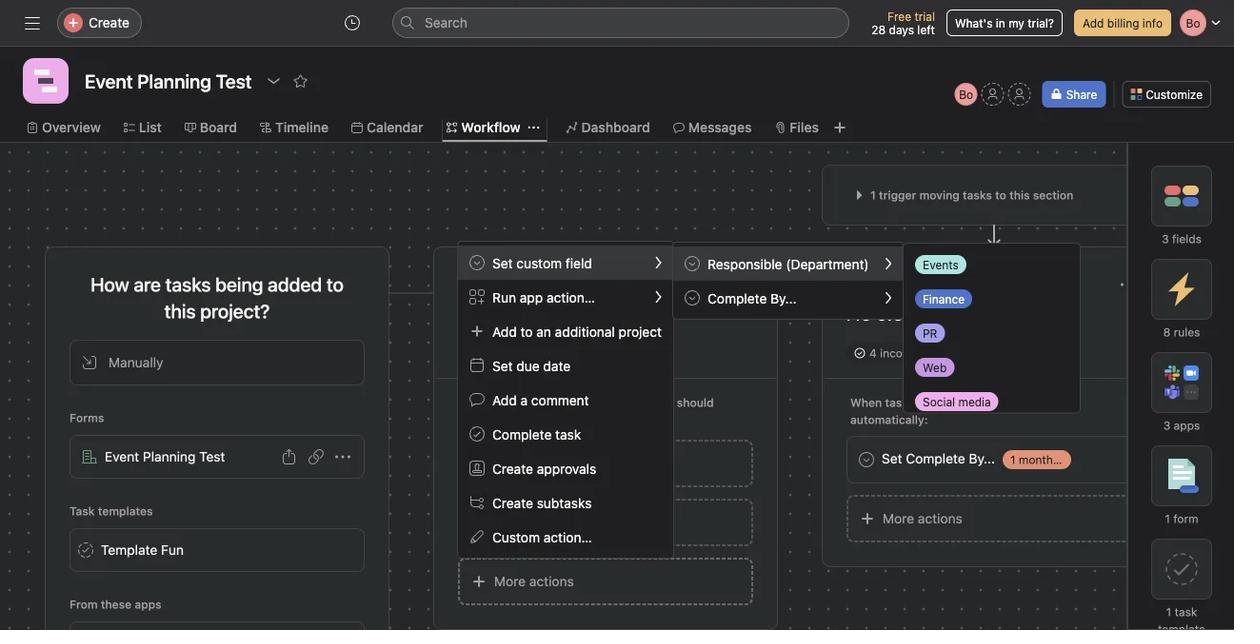 Task type: vqa. For each thing, say whether or not it's contained in the screenshot.
Insights element
no



Task type: describe. For each thing, give the bounding box(es) containing it.
set assignee
[[494, 456, 573, 472]]

a
[[521, 392, 528, 408]]

incomplete for pre-event (1 month to go)
[[880, 347, 940, 360]]

set due date
[[493, 358, 571, 374]]

add a comment
[[493, 392, 589, 408]]

finance link
[[904, 282, 1080, 316]]

show options image
[[335, 450, 351, 465]]

template fun
[[101, 543, 184, 558]]

timeline link
[[260, 117, 329, 138]]

these
[[101, 598, 132, 612]]

custom
[[517, 255, 562, 271]]

add collaborators
[[494, 515, 603, 531]]

share button
[[1043, 81, 1106, 108]]

add to an additional project
[[493, 324, 662, 339]]

3 for 3 apps
[[1164, 419, 1171, 433]]

tasks inside dropdown button
[[963, 189, 993, 202]]

1 trigger moving tasks to this section button
[[847, 182, 1142, 209]]

2 vertical spatial complete
[[906, 451, 966, 467]]

1 for 1 task template
[[1167, 606, 1172, 619]]

workflow link
[[446, 117, 521, 138]]

pre-event (1 month to go)
[[847, 306, 1029, 324]]

1 task template
[[1159, 606, 1206, 631]]

event planning test
[[105, 449, 225, 465]]

1 vertical spatial by...
[[969, 451, 996, 467]]

this inside when tasks move to this section, what should happen automatically?
[[576, 396, 597, 410]]

tab actions image
[[528, 122, 540, 133]]

create subtasks
[[493, 495, 592, 511]]

this right do
[[1053, 396, 1073, 410]]

to inside when tasks move to this section, do this automatically:
[[951, 396, 962, 410]]

overview
[[42, 120, 101, 135]]

field
[[566, 255, 592, 271]]

board
[[200, 120, 237, 135]]

date
[[543, 358, 571, 374]]

template
[[1159, 623, 1206, 631]]

create approvals link
[[458, 452, 674, 486]]

happen
[[462, 413, 503, 427]]

set for set assignee
[[494, 456, 515, 472]]

dashboard
[[582, 120, 650, 135]]

board link
[[185, 117, 237, 138]]

create for create approvals
[[493, 461, 533, 477]]

events
[[923, 258, 959, 272]]

3 fields
[[1162, 232, 1202, 246]]

move for overviewing
[[529, 396, 559, 410]]

incomplete for overviewing
[[490, 347, 549, 360]]

what's in my trial?
[[955, 16, 1055, 30]]

do
[[1036, 396, 1050, 410]]

1 horizontal spatial event
[[1095, 453, 1125, 467]]

automatically:
[[851, 413, 928, 427]]

collaborators
[[523, 515, 603, 531]]

social media link
[[904, 385, 1080, 419]]

run app action… link
[[458, 280, 674, 314]]

add for add a comment
[[493, 392, 517, 408]]

custom action…
[[493, 529, 592, 545]]

3 for 3 fields
[[1162, 232, 1170, 246]]

calendar
[[367, 120, 423, 135]]

8
[[1164, 326, 1171, 339]]

set for set custom field
[[493, 255, 513, 271]]

media
[[959, 395, 991, 409]]

share form image
[[282, 450, 297, 465]]

should
[[677, 396, 714, 410]]

set complete by...
[[882, 451, 996, 467]]

are
[[134, 273, 161, 296]]

customize
[[1146, 88, 1203, 101]]

planning
[[143, 449, 196, 465]]

approvals
[[537, 461, 597, 477]]

add billing info
[[1083, 16, 1163, 30]]

bo button
[[955, 83, 978, 106]]

task
[[70, 505, 95, 518]]

add to starred image
[[293, 73, 308, 89]]

files link
[[775, 117, 819, 138]]

create button
[[57, 8, 142, 38]]

files
[[790, 120, 819, 135]]

create for create subtasks
[[493, 495, 533, 511]]

share
[[1067, 88, 1098, 101]]

move for pre-event (1 month to go)
[[918, 396, 948, 410]]

finance
[[923, 292, 965, 306]]

responsible (department) link
[[674, 247, 904, 281]]

month inside "button"
[[937, 306, 983, 324]]

0 horizontal spatial more actions button
[[458, 558, 754, 606]]

1 section from the left
[[458, 278, 500, 292]]

task templates
[[70, 505, 153, 518]]

more actions for top more actions dropdown button
[[883, 511, 963, 527]]

when tasks move to this section, do this automatically:
[[851, 396, 1073, 427]]

0 vertical spatial task
[[552, 347, 575, 360]]

actions for the leftmost more actions dropdown button
[[530, 574, 574, 590]]

info
[[1143, 16, 1163, 30]]

template
[[101, 543, 157, 558]]

app
[[520, 289, 543, 305]]

more for the leftmost more actions dropdown button
[[494, 574, 526, 590]]

create for create
[[89, 15, 130, 30]]

event
[[105, 449, 139, 465]]

go)
[[1005, 306, 1029, 324]]

complete by...
[[708, 290, 797, 306]]

before
[[1057, 453, 1092, 467]]

0 horizontal spatial apps
[[135, 598, 162, 612]]

dashboard link
[[566, 117, 650, 138]]

add for add to an additional project
[[493, 324, 517, 339]]

(department)
[[786, 256, 869, 272]]

messages link
[[673, 117, 752, 138]]

section, for overviewing
[[600, 396, 644, 410]]

set custom field link
[[458, 246, 674, 280]]

search list box
[[393, 8, 850, 38]]

1 incomplete task
[[481, 347, 575, 360]]

when tasks move to this section, what should happen automatically?
[[462, 396, 714, 427]]

workflow
[[462, 120, 521, 135]]

moving
[[920, 189, 960, 202]]

1 for 1 form
[[1165, 513, 1171, 526]]

1 for 1 month before event
[[1011, 453, 1016, 467]]

to inside "button"
[[987, 306, 1001, 324]]

being
[[215, 273, 263, 296]]

from these apps
[[70, 598, 162, 612]]



Task type: locate. For each thing, give the bounding box(es) containing it.
0 vertical spatial more
[[883, 511, 915, 527]]

section, for pre-event (1 month to go)
[[989, 396, 1033, 410]]

incomplete
[[490, 347, 549, 360], [880, 347, 940, 360]]

section, inside when tasks move to this section, what should happen automatically?
[[600, 396, 644, 410]]

test
[[199, 449, 225, 465]]

section, inside when tasks move to this section, do this automatically:
[[989, 396, 1033, 410]]

copy form link image
[[309, 450, 324, 465]]

how
[[91, 273, 129, 296]]

1 section, from the left
[[600, 396, 644, 410]]

1 horizontal spatial section,
[[989, 396, 1033, 410]]

2 vertical spatial create
[[493, 495, 533, 511]]

list link
[[124, 117, 162, 138]]

0 horizontal spatial section,
[[600, 396, 644, 410]]

search
[[425, 15, 468, 30]]

what's in my trial? button
[[947, 10, 1063, 36]]

section, left what
[[600, 396, 644, 410]]

task inside complete task link
[[556, 427, 581, 442]]

1
[[871, 189, 876, 202], [481, 347, 486, 360], [1011, 453, 1016, 467], [1165, 513, 1171, 526], [1167, 606, 1172, 619]]

social
[[923, 395, 956, 409]]

0 vertical spatial more actions
[[883, 511, 963, 527]]

form
[[1174, 513, 1199, 526]]

1 trigger moving tasks to this section
[[871, 189, 1074, 202]]

automatically?
[[506, 413, 586, 427]]

trial
[[915, 10, 935, 23]]

more actions button down add collaborators button
[[458, 558, 754, 606]]

section up overviewing
[[458, 278, 500, 292]]

2 horizontal spatial complete
[[906, 451, 966, 467]]

more actions button down set complete by...
[[847, 495, 1142, 543]]

forms
[[70, 412, 104, 425]]

when up automatically:
[[851, 396, 882, 410]]

1 vertical spatial apps
[[135, 598, 162, 612]]

when for overviewing
[[462, 396, 494, 410]]

event planning test button
[[70, 435, 365, 479]]

0 vertical spatial apps
[[1174, 419, 1201, 433]]

1 vertical spatial actions
[[530, 574, 574, 590]]

from
[[70, 598, 98, 612]]

3 down 8
[[1164, 419, 1171, 433]]

this left section
[[1010, 189, 1030, 202]]

what
[[647, 396, 674, 410]]

move inside when tasks move to this section, do this automatically:
[[918, 396, 948, 410]]

1 incomplete from the left
[[490, 347, 549, 360]]

template fun button
[[70, 529, 365, 573]]

move up automatically?
[[529, 396, 559, 410]]

add left a
[[493, 392, 517, 408]]

1 for 1 incomplete task
[[481, 347, 486, 360]]

set left assignee
[[494, 456, 515, 472]]

1 vertical spatial task
[[556, 427, 581, 442]]

rules
[[1174, 326, 1201, 339]]

list
[[139, 120, 162, 135]]

by... down when tasks move to this section, do this automatically:
[[969, 451, 996, 467]]

event
[[878, 306, 917, 324], [1095, 453, 1125, 467]]

1 vertical spatial 3
[[1164, 419, 1171, 433]]

complete down when tasks move to this section, do this automatically:
[[906, 451, 966, 467]]

0 vertical spatial month
[[937, 306, 983, 324]]

trial?
[[1028, 16, 1055, 30]]

set for set due date
[[493, 358, 513, 374]]

1 inside dropdown button
[[871, 189, 876, 202]]

subtasks
[[537, 495, 592, 511]]

1 inside 1 task template
[[1167, 606, 1172, 619]]

add for add collaborators
[[494, 515, 519, 531]]

tasks up web
[[943, 347, 972, 360]]

move inside when tasks move to this section, what should happen automatically?
[[529, 396, 559, 410]]

2 incomplete from the left
[[880, 347, 940, 360]]

tasks inside when tasks move to this section, do this automatically:
[[886, 396, 915, 410]]

set inside button
[[494, 456, 515, 472]]

0 horizontal spatial event
[[878, 306, 917, 324]]

add collaborators button
[[458, 499, 754, 547]]

2 when from the left
[[851, 396, 882, 410]]

1 horizontal spatial more actions button
[[847, 495, 1142, 543]]

messages
[[689, 120, 752, 135]]

set for set complete by...
[[882, 451, 903, 467]]

add left the billing
[[1083, 16, 1105, 30]]

1 down overviewing
[[481, 347, 486, 360]]

section up pre-
[[847, 278, 889, 292]]

more actions down custom action…
[[494, 574, 574, 590]]

task up approvals
[[556, 427, 581, 442]]

0 horizontal spatial move
[[529, 396, 559, 410]]

1 horizontal spatial actions
[[918, 511, 963, 527]]

2 section from the left
[[847, 278, 889, 292]]

timeline
[[275, 120, 329, 135]]

move down web
[[918, 396, 948, 410]]

responsible
[[708, 256, 783, 272]]

1 up template
[[1167, 606, 1172, 619]]

tasks inside how are tasks being added to this project?
[[165, 273, 211, 296]]

history image
[[345, 15, 360, 30]]

task
[[552, 347, 575, 360], [556, 427, 581, 442], [1175, 606, 1198, 619]]

timeline image
[[34, 70, 57, 92]]

1 horizontal spatial complete
[[708, 290, 767, 306]]

month left before
[[1019, 453, 1054, 467]]

1 vertical spatial month
[[1019, 453, 1054, 467]]

overviewing
[[458, 306, 546, 324]]

more for top more actions dropdown button
[[883, 511, 915, 527]]

to inside when tasks move to this section, what should happen automatically?
[[562, 396, 573, 410]]

when for pre-event (1 month to go)
[[851, 396, 882, 410]]

create inside popup button
[[89, 15, 130, 30]]

0 vertical spatial actions
[[918, 511, 963, 527]]

pre-
[[847, 306, 878, 324]]

project
[[619, 324, 662, 339]]

when
[[462, 396, 494, 410], [851, 396, 882, 410]]

1 horizontal spatial by...
[[969, 451, 996, 467]]

run app action…
[[493, 289, 595, 305]]

pre-event (1 month to go) button
[[847, 298, 1142, 332]]

1 horizontal spatial move
[[918, 396, 948, 410]]

add down create subtasks
[[494, 515, 519, 531]]

0 horizontal spatial more
[[494, 574, 526, 590]]

1 vertical spatial more
[[494, 574, 526, 590]]

my
[[1009, 16, 1025, 30]]

this right social
[[965, 396, 985, 410]]

complete up set assignee
[[493, 427, 552, 442]]

comment
[[532, 392, 589, 408]]

1 horizontal spatial section
[[847, 278, 889, 292]]

more down custom
[[494, 574, 526, 590]]

4 incomplete tasks
[[870, 347, 972, 360]]

manually
[[109, 355, 163, 371]]

when up happen
[[462, 396, 494, 410]]

section, left do
[[989, 396, 1033, 410]]

event inside the pre-event (1 month to go) "button"
[[878, 306, 917, 324]]

tasks up happen
[[497, 396, 526, 410]]

2 section, from the left
[[989, 396, 1033, 410]]

create right expand sidebar image
[[89, 15, 130, 30]]

actions for top more actions dropdown button
[[918, 511, 963, 527]]

1 horizontal spatial more actions
[[883, 511, 963, 527]]

2 move from the left
[[918, 396, 948, 410]]

4
[[870, 347, 877, 360]]

apps right these
[[135, 598, 162, 612]]

set down automatically:
[[882, 451, 903, 467]]

set
[[493, 255, 513, 271], [493, 358, 513, 374], [882, 451, 903, 467], [494, 456, 515, 472]]

overview link
[[27, 117, 101, 138]]

0 horizontal spatial when
[[462, 396, 494, 410]]

1 horizontal spatial month
[[1019, 453, 1054, 467]]

in
[[996, 16, 1006, 30]]

billing
[[1108, 16, 1140, 30]]

by... inside the complete by... link
[[771, 290, 797, 306]]

1 vertical spatial more actions
[[494, 574, 574, 590]]

web
[[923, 361, 947, 374]]

tasks up automatically:
[[886, 396, 915, 410]]

to inside dropdown button
[[996, 189, 1007, 202]]

0 vertical spatial by...
[[771, 290, 797, 306]]

additional
[[555, 324, 615, 339]]

1 vertical spatial create
[[493, 461, 533, 477]]

1 move from the left
[[529, 396, 559, 410]]

add tab image
[[833, 120, 848, 135]]

more actions for the leftmost more actions dropdown button
[[494, 574, 574, 590]]

pr link
[[904, 316, 1080, 351]]

this inside 1 trigger moving tasks to this section dropdown button
[[1010, 189, 1030, 202]]

1 horizontal spatial incomplete
[[880, 347, 940, 360]]

overviewing button
[[458, 298, 754, 332]]

pr
[[923, 327, 938, 340]]

1 form
[[1165, 513, 1199, 526]]

task down add to an additional project
[[552, 347, 575, 360]]

0 vertical spatial action…
[[547, 289, 595, 305]]

create down complete task
[[493, 461, 533, 477]]

tasks up this project? in the left of the page
[[165, 273, 211, 296]]

3 left fields
[[1162, 232, 1170, 246]]

incomplete down an
[[490, 347, 549, 360]]

more actions button
[[847, 495, 1142, 543], [458, 558, 754, 606]]

set up run
[[493, 255, 513, 271]]

2 vertical spatial task
[[1175, 606, 1198, 619]]

tasks
[[963, 189, 993, 202], [165, 273, 211, 296], [943, 347, 972, 360], [497, 396, 526, 410], [886, 396, 915, 410]]

0 vertical spatial more actions button
[[847, 495, 1142, 543]]

apps down the rules
[[1174, 419, 1201, 433]]

more
[[883, 511, 915, 527], [494, 574, 526, 590]]

0 vertical spatial 3
[[1162, 232, 1170, 246]]

0 vertical spatial create
[[89, 15, 130, 30]]

1 for 1 trigger moving tasks to this section
[[871, 189, 876, 202]]

task for 1 task template
[[1175, 606, 1198, 619]]

days
[[889, 23, 915, 36]]

0 horizontal spatial complete
[[493, 427, 552, 442]]

more section actions image
[[1121, 277, 1137, 292]]

action… down create subtasks link
[[544, 529, 592, 545]]

this up complete task link
[[576, 396, 597, 410]]

add for add billing info
[[1083, 16, 1105, 30]]

event left (1
[[878, 306, 917, 324]]

1 vertical spatial action…
[[544, 529, 592, 545]]

complete for complete task
[[493, 427, 552, 442]]

complete task
[[493, 427, 581, 442]]

actions down custom action…
[[530, 574, 574, 590]]

tasks inside when tasks move to this section, what should happen automatically?
[[497, 396, 526, 410]]

month down finance
[[937, 306, 983, 324]]

None text field
[[80, 64, 257, 98]]

1 vertical spatial complete
[[493, 427, 552, 442]]

add up '1 incomplete task'
[[493, 324, 517, 339]]

0 vertical spatial event
[[878, 306, 917, 324]]

calendar link
[[351, 117, 423, 138]]

1 horizontal spatial more
[[883, 511, 915, 527]]

1 horizontal spatial when
[[851, 396, 882, 410]]

task up template
[[1175, 606, 1198, 619]]

0 horizontal spatial section
[[458, 278, 500, 292]]

customize button
[[1123, 81, 1212, 108]]

month
[[937, 306, 983, 324], [1019, 453, 1054, 467]]

complete down the 'responsible'
[[708, 290, 767, 306]]

action… down set custom field link
[[547, 289, 595, 305]]

when inside when tasks move to this section, do this automatically:
[[851, 396, 882, 410]]

custom action… link
[[458, 520, 674, 554]]

28
[[872, 23, 886, 36]]

create subtasks link
[[458, 486, 674, 520]]

0 horizontal spatial actions
[[530, 574, 574, 590]]

0 horizontal spatial more actions
[[494, 574, 574, 590]]

social media
[[923, 395, 991, 409]]

create up custom
[[493, 495, 533, 511]]

to inside how are tasks being added to this project?
[[327, 273, 344, 296]]

set custom field
[[493, 255, 592, 271]]

0 horizontal spatial incomplete
[[490, 347, 549, 360]]

bo
[[960, 88, 974, 101]]

incomplete down pr
[[880, 347, 940, 360]]

0 vertical spatial complete
[[708, 290, 767, 306]]

by... down responsible (department) link
[[771, 290, 797, 306]]

1 left form
[[1165, 513, 1171, 526]]

events link
[[904, 248, 1080, 282]]

add a comment link
[[458, 383, 674, 417]]

task for complete task
[[556, 427, 581, 442]]

responsible (department)
[[708, 256, 869, 272]]

search button
[[393, 8, 850, 38]]

left
[[918, 23, 935, 36]]

when inside when tasks move to this section, what should happen automatically?
[[462, 396, 494, 410]]

0 horizontal spatial by...
[[771, 290, 797, 306]]

add
[[1083, 16, 1105, 30], [493, 324, 517, 339], [493, 392, 517, 408], [494, 515, 519, 531]]

more actions down set complete by...
[[883, 511, 963, 527]]

complete by... link
[[674, 281, 904, 315]]

1 vertical spatial more actions button
[[458, 558, 754, 606]]

event right before
[[1095, 453, 1125, 467]]

more actions
[[883, 511, 963, 527], [494, 574, 574, 590]]

8 rules
[[1164, 326, 1201, 339]]

0 horizontal spatial month
[[937, 306, 983, 324]]

more down set complete by...
[[883, 511, 915, 527]]

free trial 28 days left
[[872, 10, 935, 36]]

1 vertical spatial event
[[1095, 453, 1125, 467]]

task inside 1 task template
[[1175, 606, 1198, 619]]

expand sidebar image
[[25, 15, 40, 30]]

set left due
[[493, 358, 513, 374]]

complete for complete by...
[[708, 290, 767, 306]]

1 left before
[[1011, 453, 1016, 467]]

create
[[89, 15, 130, 30], [493, 461, 533, 477], [493, 495, 533, 511]]

show options image
[[266, 73, 282, 89]]

actions down set complete by...
[[918, 511, 963, 527]]

(1
[[921, 306, 934, 324]]

1 when from the left
[[462, 396, 494, 410]]

tasks right moving
[[963, 189, 993, 202]]

1 horizontal spatial apps
[[1174, 419, 1201, 433]]

1 left trigger
[[871, 189, 876, 202]]



